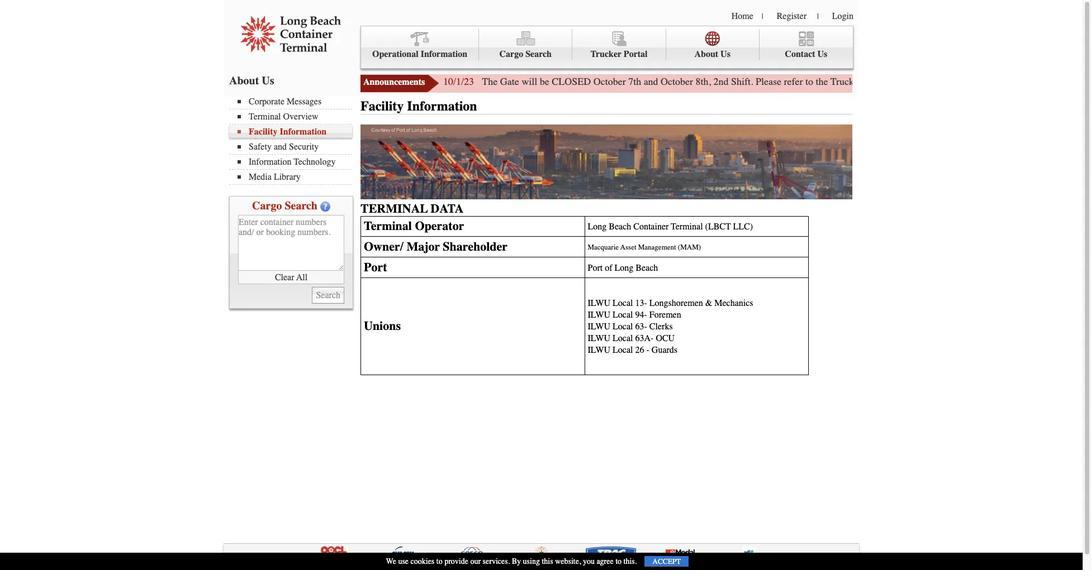 Task type: describe. For each thing, give the bounding box(es) containing it.
safety and security link
[[238, 142, 352, 152]]

​​port
[[364, 260, 387, 275]]

macquarie asset management (mam)
[[588, 243, 701, 252]]

we
[[386, 557, 396, 567]]

you
[[583, 557, 595, 567]]

clerks
[[649, 322, 673, 332]]

and inside corporate messages terminal overview facility information safety and security information technology media library
[[274, 142, 287, 152]]

data
[[431, 202, 464, 216]]

mechanics
[[714, 298, 753, 308]]

facility information link
[[238, 127, 352, 137]]

trucker portal link
[[573, 29, 666, 61]]

shift.
[[731, 75, 753, 88]]

operational information link
[[361, 29, 479, 61]]

management
[[638, 243, 676, 252]]

contact us link
[[759, 29, 853, 61]]

contact us
[[785, 49, 827, 59]]

information down 10/1/23 on the top left
[[407, 98, 477, 114]]

​​unions
[[364, 319, 401, 333]]

0 vertical spatial cargo
[[499, 49, 523, 59]]

operational
[[372, 49, 418, 59]]

5 local from the top
[[613, 345, 633, 355]]

refer
[[784, 75, 803, 88]]

login link
[[832, 11, 853, 21]]

terminal inside corporate messages terminal overview facility information safety and security information technology media library
[[249, 112, 281, 122]]

announcements
[[363, 77, 425, 87]]

1 october from the left
[[593, 75, 626, 88]]

corporate messages link
[[238, 97, 352, 107]]

provide
[[444, 557, 468, 567]]

4 local from the top
[[613, 333, 633, 344]]

us for contact us link
[[817, 49, 827, 59]]

operational information
[[372, 49, 467, 59]]

​​long beach container terminal (lbct llc)
[[588, 222, 753, 232]]

by
[[512, 557, 521, 567]]

13-
[[635, 298, 647, 308]]

3 ilwu from the top
[[588, 333, 610, 344]]

​​​​terminal data
[[361, 202, 464, 216]]

cookies
[[411, 557, 434, 567]]

login
[[832, 11, 853, 21]]

terminal overview link
[[238, 112, 352, 122]]

information down the safety
[[249, 157, 291, 167]]

will
[[522, 75, 537, 88]]

​​long
[[588, 222, 607, 232]]

operator
[[415, 219, 464, 233]]

further
[[960, 75, 988, 88]]

&
[[705, 298, 712, 308]]

this.
[[624, 557, 637, 567]]

2 horizontal spatial to
[[805, 75, 813, 88]]

1 local from the top
[[613, 298, 633, 308]]

website,
[[555, 557, 581, 567]]

the
[[482, 75, 498, 88]]

2 gate from the left
[[857, 75, 876, 88]]

(mam)
[[678, 243, 701, 252]]

​​owner/ major shareholder
[[364, 240, 508, 254]]

llc)
[[733, 222, 753, 232]]

63-
[[635, 322, 647, 332]]

container
[[633, 222, 669, 232]]

clear all button
[[238, 271, 344, 284]]

ocu
[[656, 333, 675, 344]]

us for about us link
[[721, 49, 730, 59]]

closed
[[552, 75, 591, 88]]

library
[[274, 172, 301, 182]]

cargo search link
[[479, 29, 573, 61]]

1 horizontal spatial and
[[644, 75, 658, 88]]

94-
[[635, 310, 647, 320]]

8th,
[[696, 75, 711, 88]]

​ilwu
[[588, 298, 610, 308]]

2 october from the left
[[661, 75, 693, 88]]

safety
[[249, 142, 272, 152]]

facility information
[[361, 98, 477, 114]]

(lbct
[[705, 222, 731, 232]]

portal
[[624, 49, 648, 59]]

register link
[[777, 11, 807, 21]]

corporate messages terminal overview facility information safety and security information technology media library
[[249, 97, 336, 182]]

page
[[924, 75, 943, 88]]

contact
[[785, 49, 815, 59]]

clear all
[[275, 272, 307, 283]]

1 | from the left
[[762, 12, 763, 21]]

using
[[523, 557, 540, 567]]

clear
[[275, 272, 294, 283]]

guards
[[652, 345, 677, 355]]

security
[[289, 142, 319, 152]]

1 for from the left
[[946, 75, 958, 88]]

all
[[296, 272, 307, 283]]

truck
[[831, 75, 854, 88]]

0 horizontal spatial cargo
[[252, 200, 282, 212]]

Enter container numbers and/ or booking numbers.  text field
[[238, 215, 344, 271]]

facility inside corporate messages terminal overview facility information safety and security information technology media library
[[249, 127, 278, 137]]

hours
[[878, 75, 903, 88]]

menu bar containing operational information
[[361, 26, 853, 69]]

week.
[[1067, 75, 1091, 88]]

1 horizontal spatial beach
[[636, 263, 658, 273]]

information technology link
[[238, 157, 352, 167]]

-
[[646, 345, 649, 355]]

technology
[[294, 157, 336, 167]]



Task type: vqa. For each thing, say whether or not it's contained in the screenshot.
top 'and'
yes



Task type: locate. For each thing, give the bounding box(es) containing it.
asset
[[620, 243, 636, 252]]

1 vertical spatial about
[[229, 74, 259, 87]]

| left login link
[[817, 12, 819, 21]]

|
[[762, 12, 763, 21], [817, 12, 819, 21]]

1 horizontal spatial about us
[[694, 49, 730, 59]]

0 horizontal spatial gate
[[500, 75, 519, 88]]

search down media library link in the left of the page
[[285, 200, 317, 212]]

for right the "page"
[[946, 75, 958, 88]]

and right 7th
[[644, 75, 658, 88]]

1 gate from the left
[[500, 75, 519, 88]]

about up 8th,
[[694, 49, 718, 59]]

cargo search up "will"
[[499, 49, 552, 59]]

1 vertical spatial facility
[[249, 127, 278, 137]]

to right the refer
[[805, 75, 813, 88]]

0 horizontal spatial facility
[[249, 127, 278, 137]]

1 horizontal spatial us
[[721, 49, 730, 59]]

1 vertical spatial search
[[285, 200, 317, 212]]

beach
[[609, 222, 631, 232], [636, 263, 658, 273]]

about us up corporate
[[229, 74, 274, 87]]

about inside menu bar
[[694, 49, 718, 59]]

us right contact
[[817, 49, 827, 59]]

media library link
[[238, 172, 352, 182]]

63a-
[[635, 333, 654, 344]]

0 vertical spatial facility
[[361, 98, 404, 114]]

2 the from the left
[[1052, 75, 1065, 88]]

​​owner/
[[364, 240, 403, 254]]

2 horizontal spatial us
[[817, 49, 827, 59]]

1 horizontal spatial cargo search
[[499, 49, 552, 59]]

for
[[946, 75, 958, 88], [1038, 75, 1050, 88]]

1 ilwu from the top
[[588, 310, 610, 320]]

1 horizontal spatial facility
[[361, 98, 404, 114]]

0 vertical spatial terminal
[[249, 112, 281, 122]]

october
[[593, 75, 626, 88], [661, 75, 693, 88]]

information inside 'link'
[[421, 49, 467, 59]]

2nd
[[714, 75, 729, 88]]

| right home
[[762, 12, 763, 21]]

cargo
[[499, 49, 523, 59], [252, 200, 282, 212]]

​port of long beach
[[588, 263, 658, 273]]

for right details
[[1038, 75, 1050, 88]]

menu bar
[[361, 26, 853, 69], [229, 96, 358, 185]]

1 vertical spatial cargo search
[[252, 200, 317, 212]]

gate right truck
[[857, 75, 876, 88]]

october left 8th,
[[661, 75, 693, 88]]

information
[[421, 49, 467, 59], [407, 98, 477, 114], [280, 127, 326, 137], [249, 157, 291, 167]]

1 horizontal spatial for
[[1038, 75, 1050, 88]]

1 horizontal spatial |
[[817, 12, 819, 21]]

​​​​terminal
[[361, 202, 428, 216]]

longshoremen
[[649, 298, 703, 308]]

search up be
[[526, 49, 552, 59]]

2 ilwu from the top
[[588, 322, 610, 332]]

menu bar containing corporate messages
[[229, 96, 358, 185]]

us up 2nd
[[721, 49, 730, 59]]

1 horizontal spatial the
[[1052, 75, 1065, 88]]

accept button
[[645, 557, 689, 567]]

trucker
[[590, 49, 622, 59]]

0 horizontal spatial about
[[229, 74, 259, 87]]

local left '94-'
[[613, 310, 633, 320]]

to left the this.
[[615, 557, 622, 567]]

1 horizontal spatial gate
[[857, 75, 876, 88]]

about us up 2nd
[[694, 49, 730, 59]]

local left 63a-
[[613, 333, 633, 344]]

0 horizontal spatial terminal
[[249, 112, 281, 122]]

our
[[470, 557, 481, 567]]

cargo search inside menu bar
[[499, 49, 552, 59]]

facility down announcements
[[361, 98, 404, 114]]

terminal
[[249, 112, 281, 122], [671, 222, 703, 232]]

0 horizontal spatial menu bar
[[229, 96, 358, 185]]

to
[[805, 75, 813, 88], [436, 557, 443, 567], [615, 557, 622, 567]]

the left truck
[[816, 75, 828, 88]]

local left 13-
[[613, 298, 633, 308]]

search
[[526, 49, 552, 59], [285, 200, 317, 212]]

local left 63- at the right bottom of page
[[613, 322, 633, 332]]

1 horizontal spatial menu bar
[[361, 26, 853, 69]]

gate
[[500, 75, 519, 88], [857, 75, 876, 88]]

1 horizontal spatial about
[[694, 49, 718, 59]]

foremen
[[649, 310, 681, 320]]

overview
[[283, 112, 318, 122]]

gate
[[990, 75, 1007, 88]]

and
[[644, 75, 658, 88], [274, 142, 287, 152]]

1 the from the left
[[816, 75, 828, 88]]

3 local from the top
[[613, 322, 633, 332]]

2 | from the left
[[817, 12, 819, 21]]

2 for from the left
[[1038, 75, 1050, 88]]

terminal down corporate
[[249, 112, 281, 122]]

​port
[[588, 263, 603, 273]]

1 horizontal spatial cargo
[[499, 49, 523, 59]]

beach up "asset" at the right top of the page
[[609, 222, 631, 232]]

0 horizontal spatial october
[[593, 75, 626, 88]]

0 vertical spatial about us
[[694, 49, 730, 59]]

details
[[1009, 75, 1036, 88]]

agree
[[597, 557, 614, 567]]

2 local from the top
[[613, 310, 633, 320]]

0 horizontal spatial cargo search
[[252, 200, 317, 212]]

about us
[[694, 49, 730, 59], [229, 74, 274, 87]]

register
[[777, 11, 807, 21]]

and right the safety
[[274, 142, 287, 152]]

0 horizontal spatial us
[[262, 74, 274, 87]]

major
[[407, 240, 440, 254]]

october left 7th
[[593, 75, 626, 88]]

search inside menu bar
[[526, 49, 552, 59]]

about us link
[[666, 29, 759, 61]]

terminal up the (mam)
[[671, 222, 703, 232]]

1 horizontal spatial terminal
[[671, 222, 703, 232]]

beach down macquarie asset management (mam)
[[636, 263, 658, 273]]

0 horizontal spatial to
[[436, 557, 443, 567]]

1 vertical spatial terminal
[[671, 222, 703, 232]]

0 horizontal spatial and
[[274, 142, 287, 152]]

about up corporate
[[229, 74, 259, 87]]

10/1/23 the gate will be closed october 7th and october 8th, 2nd shift. please refer to the truck gate hours web page for further gate details for the week.
[[443, 75, 1091, 88]]

information up security
[[280, 127, 326, 137]]

26
[[635, 345, 644, 355]]

0 vertical spatial and
[[644, 75, 658, 88]]

be
[[540, 75, 549, 88]]

to right "cookies"
[[436, 557, 443, 567]]

messages
[[287, 97, 321, 107]]

​terminal
[[364, 219, 412, 233]]

1 vertical spatial menu bar
[[229, 96, 358, 185]]

0 horizontal spatial about us
[[229, 74, 274, 87]]

cargo search down library in the top left of the page
[[252, 200, 317, 212]]

we use cookies to provide our services. by using this website, you agree to this.
[[386, 557, 637, 567]]

​terminal operator
[[364, 219, 464, 233]]

long
[[615, 263, 633, 273]]

0 vertical spatial cargo search
[[499, 49, 552, 59]]

0 vertical spatial beach
[[609, 222, 631, 232]]

0 horizontal spatial search
[[285, 200, 317, 212]]

gate right "the"
[[500, 75, 519, 88]]

the
[[816, 75, 828, 88], [1052, 75, 1065, 88]]

us up corporate
[[262, 74, 274, 87]]

web
[[905, 75, 922, 88]]

local left 26
[[613, 345, 633, 355]]

shareholder
[[443, 240, 508, 254]]

cargo down media in the left of the page
[[252, 200, 282, 212]]

trucker portal
[[590, 49, 648, 59]]

please
[[756, 75, 781, 88]]

1 vertical spatial cargo
[[252, 200, 282, 212]]

0 horizontal spatial for
[[946, 75, 958, 88]]

0 horizontal spatial beach
[[609, 222, 631, 232]]

1 vertical spatial and
[[274, 142, 287, 152]]

about us inside menu bar
[[694, 49, 730, 59]]

facility up the safety
[[249, 127, 278, 137]]

4 ilwu from the top
[[588, 345, 610, 355]]

the left week.
[[1052, 75, 1065, 88]]

10/1/23
[[443, 75, 474, 88]]

0 vertical spatial about
[[694, 49, 718, 59]]

information up 10/1/23 on the top left
[[421, 49, 467, 59]]

home
[[731, 11, 753, 21]]

1 vertical spatial beach
[[636, 263, 658, 273]]

​ilwu local 13- longshoremen & mechanics ilwu local 94- foremen ilwu local 63- clerks ilwu local 63a- ocu ilwu local 26 - guards
[[588, 298, 753, 355]]

of
[[605, 263, 612, 273]]

macquarie
[[588, 243, 619, 252]]

services.
[[483, 557, 510, 567]]

0 vertical spatial menu bar
[[361, 26, 853, 69]]

1 horizontal spatial october
[[661, 75, 693, 88]]

local
[[613, 298, 633, 308], [613, 310, 633, 320], [613, 322, 633, 332], [613, 333, 633, 344], [613, 345, 633, 355]]

0 horizontal spatial |
[[762, 12, 763, 21]]

cargo up "will"
[[499, 49, 523, 59]]

7th
[[628, 75, 641, 88]]

0 horizontal spatial the
[[816, 75, 828, 88]]

1 horizontal spatial to
[[615, 557, 622, 567]]

0 vertical spatial search
[[526, 49, 552, 59]]

1 vertical spatial about us
[[229, 74, 274, 87]]

use
[[398, 557, 409, 567]]

None submit
[[312, 287, 344, 304]]

1 horizontal spatial search
[[526, 49, 552, 59]]



